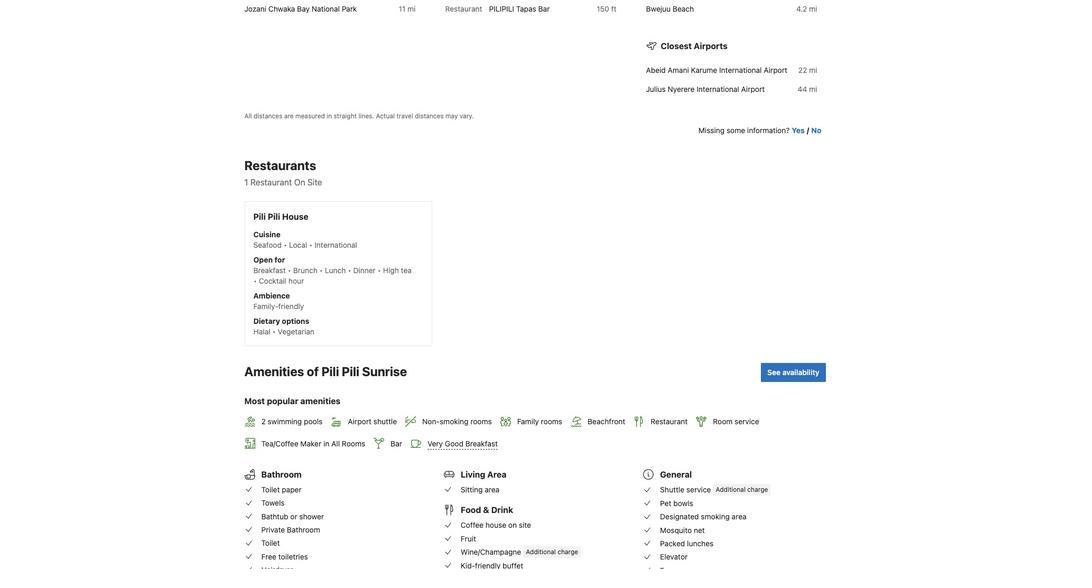 Task type: vqa. For each thing, say whether or not it's contained in the screenshot.
the 'with'
no



Task type: describe. For each thing, give the bounding box(es) containing it.
/
[[807, 126, 809, 135]]

1 horizontal spatial all
[[331, 439, 340, 448]]

mi for 4.2 mi
[[809, 4, 817, 13]]

2 swimming pools
[[261, 417, 323, 426]]

private
[[261, 525, 285, 534]]

national
[[312, 4, 340, 13]]

rooms
[[342, 439, 365, 448]]

bay
[[297, 4, 310, 13]]

house
[[486, 521, 506, 530]]

private bathroom
[[261, 525, 320, 534]]

family-
[[253, 302, 278, 311]]

popular
[[267, 396, 298, 406]]

shuttle
[[660, 485, 685, 494]]

open
[[253, 255, 273, 264]]

no button
[[812, 125, 822, 136]]

open for breakfast • brunch • lunch • dinner • high tea • cocktail hour
[[253, 255, 412, 286]]

see
[[768, 368, 781, 377]]

amenities
[[300, 396, 340, 406]]

1 horizontal spatial bar
[[538, 4, 550, 13]]

most popular amenities
[[244, 396, 340, 406]]

breakfast for good
[[466, 439, 498, 448]]

wine/champagne
[[461, 548, 521, 557]]

toilet for toilet paper
[[261, 485, 280, 494]]

house
[[282, 212, 308, 222]]

yes
[[792, 126, 805, 135]]

pet bowls
[[660, 499, 693, 508]]

0 horizontal spatial area
[[485, 485, 500, 494]]

family
[[517, 417, 539, 426]]

all distances are measured in straight lines. actual travel distances may vary.
[[244, 112, 474, 120]]

see availability button
[[761, 363, 826, 382]]

shuttle service additional charge
[[660, 485, 768, 494]]

bwejuu
[[646, 4, 671, 13]]

coffee
[[461, 521, 484, 530]]

11 mi
[[399, 4, 416, 13]]

11
[[399, 4, 406, 13]]

julius
[[646, 85, 666, 94]]

designated
[[660, 512, 699, 521]]

• right lunch
[[348, 266, 351, 275]]

see availability
[[768, 368, 820, 377]]

additional inside wine/champagne additional charge
[[526, 548, 556, 556]]

toilet paper
[[261, 485, 302, 494]]

packed
[[660, 539, 685, 548]]

smoking for designated
[[701, 512, 730, 521]]

straight
[[334, 112, 357, 120]]

beach
[[673, 4, 694, 13]]

information?
[[747, 126, 790, 135]]

cocktail
[[259, 277, 287, 286]]

charge inside wine/champagne additional charge
[[558, 548, 578, 556]]

tapas
[[516, 4, 536, 13]]

ft
[[611, 4, 617, 13]]

• right local
[[309, 241, 313, 250]]

jozani
[[244, 4, 266, 13]]

missing some information? yes / no
[[699, 126, 822, 135]]

local
[[289, 241, 307, 250]]

mosquito net
[[660, 526, 705, 535]]

high
[[383, 266, 399, 275]]

smoking for non-
[[440, 417, 469, 426]]

site
[[308, 178, 322, 187]]

wine/champagne additional charge
[[461, 548, 578, 557]]

pools
[[304, 417, 323, 426]]

pilipili tapas bar
[[489, 4, 550, 13]]

4.2
[[797, 4, 807, 13]]

free
[[261, 552, 276, 561]]

site
[[519, 521, 531, 530]]

bowls
[[674, 499, 693, 508]]

shower
[[299, 512, 324, 521]]

toilet for toilet
[[261, 539, 280, 548]]

vary.
[[460, 112, 474, 120]]

1 vertical spatial bathroom
[[287, 525, 320, 534]]

jozani chwaka bay national park
[[244, 4, 357, 13]]

44 mi
[[798, 85, 817, 94]]

mi for 44 mi
[[809, 85, 817, 94]]

lunch
[[325, 266, 346, 275]]

international inside "cuisine seafood • local • international"
[[315, 241, 357, 250]]

coffee house on site
[[461, 521, 531, 530]]

towels
[[261, 499, 285, 508]]

drink
[[491, 505, 513, 515]]

very
[[428, 439, 443, 448]]

travel
[[397, 112, 413, 120]]

airports
[[694, 41, 728, 51]]

2
[[261, 417, 266, 426]]

restaurant inside restaurants 1 restaurant on site
[[250, 178, 292, 187]]

tea/coffee maker in all rooms
[[261, 439, 365, 448]]

abeid amani karume international airport
[[646, 66, 788, 75]]

4.2 mi
[[797, 4, 817, 13]]

22 mi
[[799, 66, 817, 75]]

1 horizontal spatial area
[[732, 512, 747, 521]]

charge inside shuttle service additional charge
[[748, 486, 768, 494]]

mosquito
[[660, 526, 692, 535]]

nyerere
[[668, 85, 695, 94]]

or
[[290, 512, 297, 521]]

mi for 22 mi
[[809, 66, 817, 75]]

actual
[[376, 112, 395, 120]]

karume
[[691, 66, 717, 75]]

1 vertical spatial bar
[[391, 439, 402, 448]]



Task type: locate. For each thing, give the bounding box(es) containing it.
0 vertical spatial charge
[[748, 486, 768, 494]]

0 vertical spatial restaurant
[[445, 4, 482, 13]]

area down area
[[485, 485, 500, 494]]

additional down the site
[[526, 548, 556, 556]]

lunches
[[687, 539, 714, 548]]

vegetarian
[[278, 327, 314, 336]]

living
[[461, 470, 485, 479]]

shuttle
[[374, 417, 397, 426]]

designated smoking area
[[660, 512, 747, 521]]

150
[[597, 4, 609, 13]]

0 vertical spatial bathroom
[[261, 470, 302, 479]]

0 horizontal spatial smoking
[[440, 417, 469, 426]]

• left high
[[378, 266, 381, 275]]

rooms up very good breakfast at the left bottom of the page
[[471, 417, 492, 426]]

service up bowls
[[687, 485, 711, 494]]

0 horizontal spatial distances
[[254, 112, 282, 120]]

service for shuttle
[[687, 485, 711, 494]]

airport shuttle
[[348, 417, 397, 426]]

bathroom down "shower"
[[287, 525, 320, 534]]

on
[[294, 178, 305, 187]]

• left local
[[284, 241, 287, 250]]

airport down 'abeid amani karume international airport'
[[741, 85, 765, 94]]

1 horizontal spatial smoking
[[701, 512, 730, 521]]

bar
[[538, 4, 550, 13], [391, 439, 402, 448]]

bathroom up toilet paper
[[261, 470, 302, 479]]

airport up rooms
[[348, 417, 372, 426]]

1 horizontal spatial rooms
[[541, 417, 562, 426]]

charge
[[748, 486, 768, 494], [558, 548, 578, 556]]

closest airports
[[661, 41, 728, 51]]

1 vertical spatial charge
[[558, 548, 578, 556]]

non-
[[422, 417, 440, 426]]

• inside dietary options halal • vegetarian
[[272, 327, 276, 336]]

distances left may
[[415, 112, 444, 120]]

1 rooms from the left
[[471, 417, 492, 426]]

toiletries
[[278, 552, 308, 561]]

net
[[694, 526, 705, 535]]

halal
[[253, 327, 270, 336]]

1 vertical spatial restaurant
[[250, 178, 292, 187]]

area
[[487, 470, 507, 479]]

tea/coffee
[[261, 439, 298, 448]]

0 horizontal spatial rooms
[[471, 417, 492, 426]]

sitting area
[[461, 485, 500, 494]]

0 vertical spatial additional
[[716, 486, 746, 494]]

0 horizontal spatial all
[[244, 112, 252, 120]]

1 horizontal spatial restaurant
[[445, 4, 482, 13]]

1 vertical spatial airport
[[741, 85, 765, 94]]

in right maker
[[323, 439, 329, 448]]

0 vertical spatial all
[[244, 112, 252, 120]]

most
[[244, 396, 265, 406]]

0 vertical spatial airport
[[764, 66, 788, 75]]

breakfast right the good
[[466, 439, 498, 448]]

0 horizontal spatial restaurant
[[250, 178, 292, 187]]

restaurant
[[445, 4, 482, 13], [250, 178, 292, 187], [651, 417, 688, 426]]

2 vertical spatial restaurant
[[651, 417, 688, 426]]

all left rooms
[[331, 439, 340, 448]]

toilet up the free on the left bottom of the page
[[261, 539, 280, 548]]

0 horizontal spatial breakfast
[[253, 266, 286, 275]]

1 vertical spatial in
[[323, 439, 329, 448]]

international right karume
[[719, 66, 762, 75]]

rooms right family
[[541, 417, 562, 426]]

2 toilet from the top
[[261, 539, 280, 548]]

for
[[275, 255, 285, 264]]

ambience family-friendly
[[253, 291, 304, 311]]

restaurants
[[244, 158, 316, 173]]

• left the cocktail
[[253, 277, 257, 286]]

mi right 4.2
[[809, 4, 817, 13]]

beachfront
[[588, 417, 625, 426]]

area down shuttle service additional charge
[[732, 512, 747, 521]]

international up lunch
[[315, 241, 357, 250]]

bar right tapas
[[538, 4, 550, 13]]

mi right 11
[[408, 4, 416, 13]]

maker
[[300, 439, 321, 448]]

pet
[[660, 499, 672, 508]]

service
[[735, 417, 759, 426], [687, 485, 711, 494]]

pili
[[253, 212, 266, 222], [268, 212, 280, 222], [322, 364, 339, 379], [342, 364, 359, 379]]

international
[[719, 66, 762, 75], [697, 85, 739, 94], [315, 241, 357, 250]]

1 vertical spatial additional
[[526, 548, 556, 556]]

breakfast up the cocktail
[[253, 266, 286, 275]]

22
[[799, 66, 807, 75]]

international down 'abeid amani karume international airport'
[[697, 85, 739, 94]]

tea
[[401, 266, 412, 275]]

ambience
[[253, 291, 290, 300]]

service for room
[[735, 417, 759, 426]]

• left lunch
[[320, 266, 323, 275]]

park
[[342, 4, 357, 13]]

44
[[798, 85, 807, 94]]

abeid
[[646, 66, 666, 75]]

room service
[[713, 417, 759, 426]]

2 rooms from the left
[[541, 417, 562, 426]]

good
[[445, 439, 464, 448]]

room
[[713, 417, 733, 426]]

bwejuu beach
[[646, 4, 694, 13]]

breakfast for for
[[253, 266, 286, 275]]

1 toilet from the top
[[261, 485, 280, 494]]

• right halal at the bottom of page
[[272, 327, 276, 336]]

cuisine seafood • local • international
[[253, 230, 357, 250]]

mi
[[408, 4, 416, 13], [809, 4, 817, 13], [809, 66, 817, 75], [809, 85, 817, 94]]

amenities
[[244, 364, 304, 379]]

0 vertical spatial service
[[735, 417, 759, 426]]

hour
[[289, 277, 304, 286]]

dietary
[[253, 317, 280, 326]]

distances left are
[[254, 112, 282, 120]]

0 vertical spatial international
[[719, 66, 762, 75]]

1 vertical spatial breakfast
[[466, 439, 498, 448]]

sunrise
[[362, 364, 407, 379]]

breakfast inside open for breakfast • brunch • lunch • dinner • high tea • cocktail hour
[[253, 266, 286, 275]]

bathtub or shower
[[261, 512, 324, 521]]

additional inside shuttle service additional charge
[[716, 486, 746, 494]]

mi right 22 at the right top of page
[[809, 66, 817, 75]]

smoking up net
[[701, 512, 730, 521]]

mi right 44
[[809, 85, 817, 94]]

2 distances from the left
[[415, 112, 444, 120]]

1 horizontal spatial additional
[[716, 486, 746, 494]]

1 vertical spatial all
[[331, 439, 340, 448]]

airport left 22 at the right top of page
[[764, 66, 788, 75]]

are
[[284, 112, 294, 120]]

amani
[[668, 66, 689, 75]]

0 vertical spatial smoking
[[440, 417, 469, 426]]

all
[[244, 112, 252, 120], [331, 439, 340, 448]]

• up hour
[[288, 266, 291, 275]]

chwaka
[[268, 4, 295, 13]]

mi for 11 mi
[[408, 4, 416, 13]]

additional up designated smoking area
[[716, 486, 746, 494]]

bar down shuttle
[[391, 439, 402, 448]]

options
[[282, 317, 309, 326]]

measured
[[295, 112, 325, 120]]

julius nyerere international airport
[[646, 85, 765, 94]]

1 horizontal spatial charge
[[748, 486, 768, 494]]

1 horizontal spatial distances
[[415, 112, 444, 120]]

1 vertical spatial area
[[732, 512, 747, 521]]

amenities of pili pili sunrise
[[244, 364, 407, 379]]

service right room
[[735, 417, 759, 426]]

smoking up the good
[[440, 417, 469, 426]]

1 vertical spatial service
[[687, 485, 711, 494]]

1
[[244, 178, 248, 187]]

swimming
[[268, 417, 302, 426]]

bathroom
[[261, 470, 302, 479], [287, 525, 320, 534]]

2 vertical spatial airport
[[348, 417, 372, 426]]

all left are
[[244, 112, 252, 120]]

in left straight
[[327, 112, 332, 120]]

1 vertical spatial toilet
[[261, 539, 280, 548]]

0 vertical spatial toilet
[[261, 485, 280, 494]]

2 vertical spatial international
[[315, 241, 357, 250]]

0 horizontal spatial charge
[[558, 548, 578, 556]]

1 vertical spatial international
[[697, 85, 739, 94]]

on
[[508, 521, 517, 530]]

0 vertical spatial bar
[[538, 4, 550, 13]]

0 vertical spatial area
[[485, 485, 500, 494]]

additional
[[716, 486, 746, 494], [526, 548, 556, 556]]

elevator
[[660, 553, 688, 562]]

closest
[[661, 41, 692, 51]]

0 horizontal spatial bar
[[391, 439, 402, 448]]

brunch
[[293, 266, 318, 275]]

of
[[307, 364, 319, 379]]

general
[[660, 470, 692, 479]]

0 horizontal spatial additional
[[526, 548, 556, 556]]

•
[[284, 241, 287, 250], [309, 241, 313, 250], [288, 266, 291, 275], [320, 266, 323, 275], [348, 266, 351, 275], [378, 266, 381, 275], [253, 277, 257, 286], [272, 327, 276, 336]]

1 distances from the left
[[254, 112, 282, 120]]

1 horizontal spatial service
[[735, 417, 759, 426]]

bathtub
[[261, 512, 288, 521]]

1 horizontal spatial breakfast
[[466, 439, 498, 448]]

food & drink
[[461, 505, 513, 515]]

0 horizontal spatial service
[[687, 485, 711, 494]]

seafood
[[253, 241, 282, 250]]

in
[[327, 112, 332, 120], [323, 439, 329, 448]]

airport
[[764, 66, 788, 75], [741, 85, 765, 94], [348, 417, 372, 426]]

0 vertical spatial in
[[327, 112, 332, 120]]

0 vertical spatial breakfast
[[253, 266, 286, 275]]

2 horizontal spatial restaurant
[[651, 417, 688, 426]]

toilet up towels
[[261, 485, 280, 494]]

free toiletries
[[261, 552, 308, 561]]

dietary options halal • vegetarian
[[253, 317, 314, 336]]

1 vertical spatial smoking
[[701, 512, 730, 521]]



